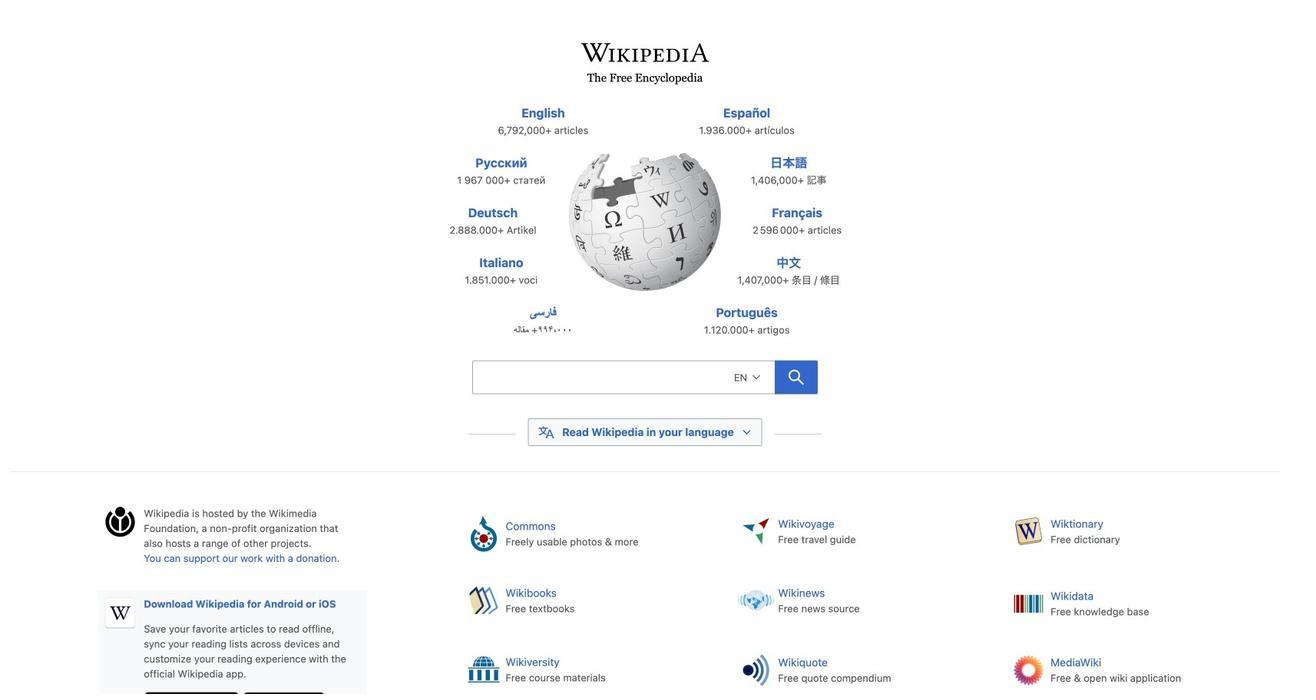 Task type: locate. For each thing, give the bounding box(es) containing it.
None search field
[[438, 356, 853, 404]]

other projects element
[[455, 506, 1280, 694]]

None search field
[[472, 361, 775, 394]]



Task type: describe. For each thing, give the bounding box(es) containing it.
top languages element
[[433, 104, 857, 353]]



